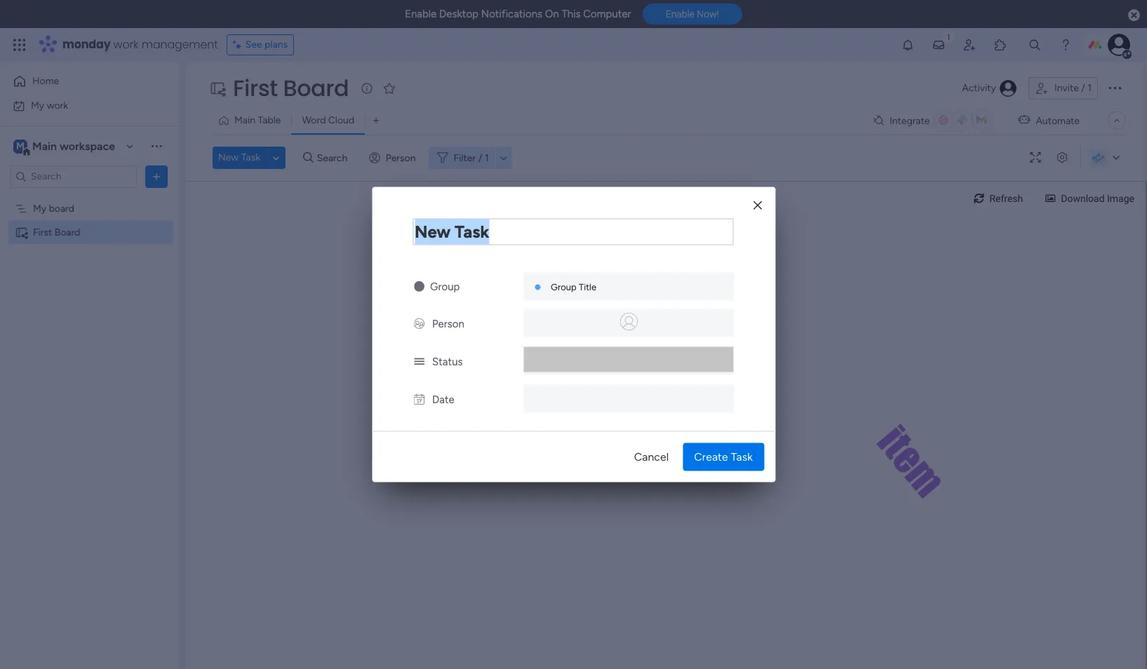 Task type: vqa. For each thing, say whether or not it's contained in the screenshot.
history
no



Task type: locate. For each thing, give the bounding box(es) containing it.
first up the main table
[[233, 72, 278, 104]]

group left the title
[[551, 282, 577, 292]]

1 vertical spatial my
[[33, 203, 46, 214]]

v2 sun image
[[414, 280, 425, 293]]

activity button
[[957, 77, 1024, 100]]

0 vertical spatial main
[[234, 114, 256, 126]]

my inside button
[[31, 99, 44, 111]]

0 vertical spatial task
[[241, 152, 260, 164]]

first board down my board
[[33, 226, 80, 238]]

group right v2 sun icon
[[430, 280, 460, 293]]

board
[[283, 72, 349, 104], [55, 226, 80, 238]]

1 horizontal spatial board
[[283, 72, 349, 104]]

title
[[579, 282, 597, 292]]

new task button
[[213, 147, 266, 169]]

1 horizontal spatial 1
[[1088, 82, 1092, 94]]

/ inside button
[[1082, 82, 1086, 94]]

task
[[241, 152, 260, 164], [731, 450, 753, 464]]

search everything image
[[1029, 38, 1043, 52]]

task right create
[[731, 450, 753, 464]]

monday
[[62, 37, 111, 53]]

none field inside dialog
[[413, 219, 734, 245]]

0 horizontal spatial main
[[32, 139, 57, 153]]

None field
[[413, 219, 734, 245]]

task inside create task button
[[731, 450, 753, 464]]

monday work management
[[62, 37, 218, 53]]

person right v2 multiple person column image
[[432, 318, 465, 330]]

1 vertical spatial main
[[32, 139, 57, 153]]

enable left desktop
[[405, 8, 437, 20]]

workspace image
[[13, 139, 27, 154]]

work for my
[[47, 99, 68, 111]]

0 horizontal spatial /
[[479, 152, 483, 164]]

0 horizontal spatial 1
[[485, 152, 489, 164]]

cancel
[[634, 450, 669, 464]]

first right shareable board image
[[33, 226, 52, 238]]

first board inside list box
[[33, 226, 80, 238]]

notifications
[[481, 8, 543, 20]]

1
[[1088, 82, 1092, 94], [485, 152, 489, 164]]

1 vertical spatial task
[[731, 450, 753, 464]]

task inside "new task" button
[[241, 152, 260, 164]]

1 vertical spatial first board
[[33, 226, 80, 238]]

0 horizontal spatial task
[[241, 152, 260, 164]]

group
[[430, 280, 460, 293], [551, 282, 577, 292]]

home
[[32, 75, 59, 87]]

my left board
[[33, 203, 46, 214]]

autopilot image
[[1019, 111, 1031, 129]]

/ right the filter
[[479, 152, 483, 164]]

computer
[[584, 8, 632, 20]]

0 horizontal spatial work
[[47, 99, 68, 111]]

create task button
[[683, 443, 765, 471]]

main table
[[234, 114, 281, 126]]

work inside my work button
[[47, 99, 68, 111]]

0 horizontal spatial person
[[386, 152, 416, 164]]

1 vertical spatial /
[[479, 152, 483, 164]]

1 horizontal spatial group
[[551, 282, 577, 292]]

1 inside button
[[1088, 82, 1092, 94]]

1 horizontal spatial work
[[113, 37, 139, 53]]

angle down image
[[273, 153, 280, 163]]

0 horizontal spatial first board
[[33, 226, 80, 238]]

this
[[562, 8, 581, 20]]

filter
[[454, 152, 476, 164]]

close image
[[754, 200, 762, 211]]

main inside button
[[234, 114, 256, 126]]

1 left arrow down image
[[485, 152, 489, 164]]

/ right invite
[[1082, 82, 1086, 94]]

help image
[[1059, 38, 1073, 52]]

main inside workspace selection element
[[32, 139, 57, 153]]

invite members image
[[963, 38, 977, 52]]

enable for enable now!
[[666, 9, 695, 20]]

word cloud button
[[292, 110, 365, 132]]

work down home
[[47, 99, 68, 111]]

1 horizontal spatial enable
[[666, 9, 695, 20]]

1 horizontal spatial person
[[432, 318, 465, 330]]

dapulse integrations image
[[874, 115, 885, 126]]

board down board
[[55, 226, 80, 238]]

cloud
[[328, 114, 355, 126]]

workspace selection element
[[13, 138, 117, 156]]

task for create task
[[731, 450, 753, 464]]

1 vertical spatial board
[[55, 226, 80, 238]]

first board up table
[[233, 72, 349, 104]]

1 vertical spatial work
[[47, 99, 68, 111]]

main
[[234, 114, 256, 126], [32, 139, 57, 153]]

status
[[432, 356, 463, 368]]

group title
[[551, 282, 597, 292]]

enable now!
[[666, 9, 720, 20]]

1 right invite
[[1088, 82, 1092, 94]]

task for new task
[[241, 152, 260, 164]]

v2 search image
[[303, 150, 314, 166]]

my
[[31, 99, 44, 111], [33, 203, 46, 214]]

0 vertical spatial board
[[283, 72, 349, 104]]

board up 'word'
[[283, 72, 349, 104]]

1 horizontal spatial main
[[234, 114, 256, 126]]

main right "workspace" image
[[32, 139, 57, 153]]

create task
[[695, 450, 753, 464]]

cancel button
[[623, 443, 680, 471]]

1 horizontal spatial task
[[731, 450, 753, 464]]

option
[[0, 196, 179, 199]]

dialog
[[372, 187, 776, 483]]

v2 multiple person column image
[[414, 318, 425, 330]]

workspace
[[60, 139, 115, 153]]

/
[[1082, 82, 1086, 94], [479, 152, 483, 164]]

work
[[113, 37, 139, 53], [47, 99, 68, 111]]

0 vertical spatial /
[[1082, 82, 1086, 94]]

main for main table
[[234, 114, 256, 126]]

enable inside 'button'
[[666, 9, 695, 20]]

0 vertical spatial 1
[[1088, 82, 1092, 94]]

see plans
[[246, 39, 288, 51]]

first
[[233, 72, 278, 104], [33, 226, 52, 238]]

filter / 1
[[454, 152, 489, 164]]

0 vertical spatial person
[[386, 152, 416, 164]]

group for group
[[430, 280, 460, 293]]

main left table
[[234, 114, 256, 126]]

open full screen image
[[1025, 153, 1047, 163]]

0 horizontal spatial board
[[55, 226, 80, 238]]

enable
[[405, 8, 437, 20], [666, 9, 695, 20]]

person inside popup button
[[386, 152, 416, 164]]

0 horizontal spatial enable
[[405, 8, 437, 20]]

0 vertical spatial first
[[233, 72, 278, 104]]

list box
[[0, 194, 179, 434]]

enable left now!
[[666, 9, 695, 20]]

1 vertical spatial 1
[[485, 152, 489, 164]]

1 horizontal spatial /
[[1082, 82, 1086, 94]]

1 horizontal spatial first board
[[233, 72, 349, 104]]

1 image
[[943, 29, 955, 45]]

my board
[[33, 203, 74, 214]]

first board
[[233, 72, 349, 104], [33, 226, 80, 238]]

work right the monday
[[113, 37, 139, 53]]

person left the filter
[[386, 152, 416, 164]]

work for monday
[[113, 37, 139, 53]]

date
[[432, 393, 455, 406]]

task right new
[[241, 152, 260, 164]]

automate
[[1037, 115, 1080, 127]]

enable now! button
[[643, 4, 743, 25]]

my work
[[31, 99, 68, 111]]

1 vertical spatial first
[[33, 226, 52, 238]]

0 vertical spatial my
[[31, 99, 44, 111]]

enable desktop notifications on this computer
[[405, 8, 632, 20]]

person
[[386, 152, 416, 164], [432, 318, 465, 330]]

0 vertical spatial work
[[113, 37, 139, 53]]

0 horizontal spatial group
[[430, 280, 460, 293]]

my work button
[[8, 94, 151, 117]]

person button
[[363, 147, 424, 169]]

my down home
[[31, 99, 44, 111]]



Task type: describe. For each thing, give the bounding box(es) containing it.
create
[[695, 450, 729, 464]]

select product image
[[13, 38, 27, 52]]

my for my board
[[33, 203, 46, 214]]

0 horizontal spatial first
[[33, 226, 52, 238]]

activity
[[963, 82, 997, 94]]

add view image
[[373, 115, 379, 126]]

1 vertical spatial person
[[432, 318, 465, 330]]

settings image
[[1052, 153, 1074, 163]]

jacob simon image
[[1109, 34, 1131, 56]]

list box containing my board
[[0, 194, 179, 434]]

v2 status image
[[414, 356, 425, 368]]

dialog containing cancel
[[372, 187, 776, 483]]

Search field
[[314, 148, 356, 168]]

arrow down image
[[495, 150, 512, 166]]

shareable board image
[[15, 226, 28, 239]]

shareable board image
[[209, 80, 226, 97]]

Search in workspace field
[[29, 168, 117, 185]]

now!
[[697, 9, 720, 20]]

enable for enable desktop notifications on this computer
[[405, 8, 437, 20]]

main table button
[[213, 110, 292, 132]]

main for main workspace
[[32, 139, 57, 153]]

plans
[[265, 39, 288, 51]]

my for my work
[[31, 99, 44, 111]]

inbox image
[[932, 38, 946, 52]]

invite / 1
[[1055, 82, 1092, 94]]

apps image
[[994, 38, 1008, 52]]

new task
[[218, 152, 260, 164]]

1 for filter / 1
[[485, 152, 489, 164]]

home button
[[8, 70, 151, 93]]

/ for filter
[[479, 152, 483, 164]]

0 vertical spatial first board
[[233, 72, 349, 104]]

main workspace
[[32, 139, 115, 153]]

dapulse date column image
[[414, 393, 425, 406]]

integrate
[[890, 115, 930, 127]]

show board description image
[[359, 81, 376, 95]]

add to favorites image
[[383, 81, 397, 95]]

see
[[246, 39, 262, 51]]

see plans button
[[227, 34, 294, 55]]

group for group title
[[551, 282, 577, 292]]

1 horizontal spatial first
[[233, 72, 278, 104]]

table
[[258, 114, 281, 126]]

/ for invite
[[1082, 82, 1086, 94]]

on
[[545, 8, 559, 20]]

word
[[302, 114, 326, 126]]

1 for invite / 1
[[1088, 82, 1092, 94]]

board
[[49, 203, 74, 214]]

First Board field
[[230, 72, 353, 104]]

m
[[16, 140, 25, 152]]

new
[[218, 152, 239, 164]]

notifications image
[[901, 38, 915, 52]]

dapulse close image
[[1129, 8, 1141, 22]]

management
[[142, 37, 218, 53]]

desktop
[[439, 8, 479, 20]]

collapse board header image
[[1112, 115, 1123, 126]]

invite / 1 button
[[1029, 77, 1099, 100]]

word cloud
[[302, 114, 355, 126]]

invite
[[1055, 82, 1080, 94]]



